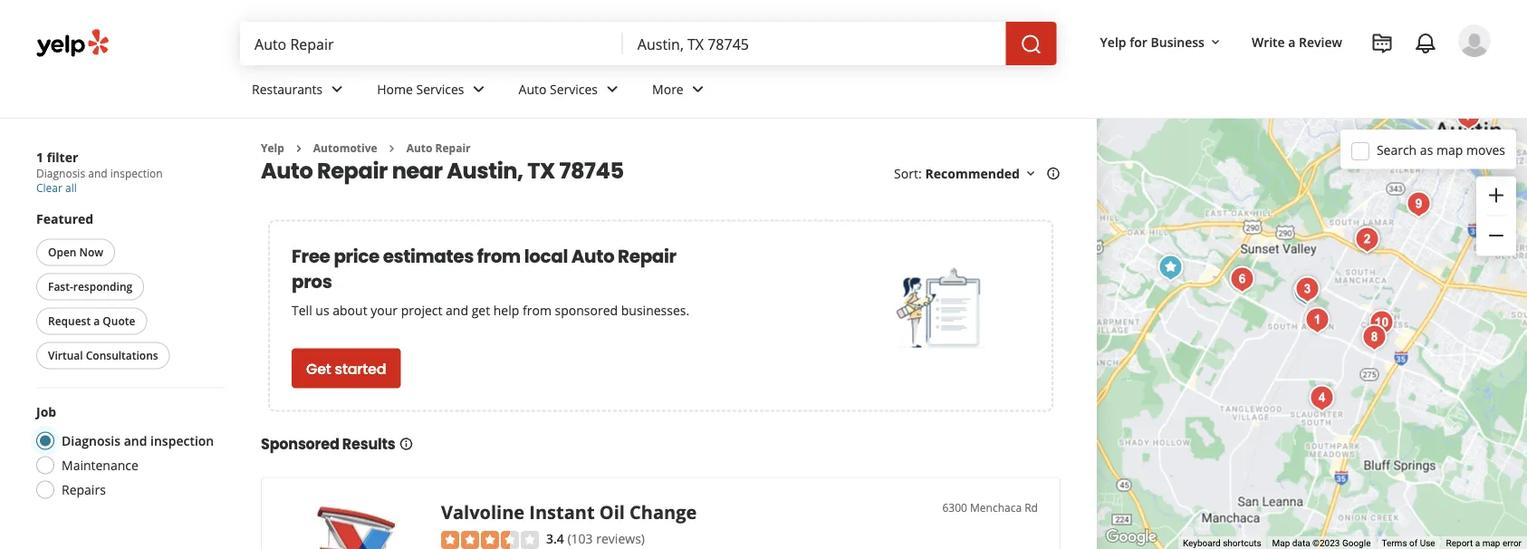 Task type: locate. For each thing, give the bounding box(es) containing it.
none field near
[[638, 34, 992, 53]]

0 horizontal spatial and
[[88, 166, 108, 181]]

24 chevron down v2 image right auto services
[[602, 78, 623, 100]]

valvoline instant oil change image
[[1288, 274, 1324, 310]]

services inside auto services link
[[550, 80, 598, 97]]

1 filter diagnosis and inspection clear all
[[36, 148, 163, 195]]

1 vertical spatial and
[[446, 302, 468, 319]]

1 vertical spatial diagnosis
[[62, 432, 121, 449]]

review
[[1299, 33, 1343, 50]]

3.4
[[546, 530, 564, 547]]

24 chevron down v2 image
[[326, 78, 348, 100], [468, 78, 490, 100], [602, 78, 623, 100]]

1 horizontal spatial 24 chevron down v2 image
[[468, 78, 490, 100]]

0 horizontal spatial yelp
[[261, 140, 284, 155]]

pros
[[292, 269, 332, 294]]

recommended button
[[926, 165, 1038, 182]]

diagnosis down filter
[[36, 166, 85, 181]]

auto for auto services
[[519, 80, 547, 97]]

1 horizontal spatial services
[[550, 80, 598, 97]]

0 vertical spatial map
[[1437, 141, 1464, 158]]

map right as
[[1437, 141, 1464, 158]]

0 vertical spatial 16 info v2 image
[[1047, 166, 1061, 181]]

ruby a. image
[[1459, 24, 1491, 57]]

16 chevron right v2 image right "yelp" link
[[292, 141, 306, 156]]

1 horizontal spatial and
[[124, 432, 147, 449]]

a
[[1289, 33, 1296, 50], [94, 314, 100, 328], [1476, 538, 1481, 549]]

yelp left for
[[1101, 33, 1127, 50]]

24 chevron down v2 image right restaurants
[[326, 78, 348, 100]]

2 none field from the left
[[638, 34, 992, 53]]

1 vertical spatial inspection
[[150, 432, 214, 449]]

0 vertical spatial a
[[1289, 33, 1296, 50]]

now
[[79, 245, 103, 260]]

tx
[[528, 155, 555, 186]]

terms
[[1382, 538, 1408, 549]]

get started
[[306, 358, 386, 379]]

16 info v2 image
[[1047, 166, 1061, 181], [399, 437, 414, 451]]

estimates
[[383, 243, 474, 269]]

diagnosis up maintenance
[[62, 432, 121, 449]]

started
[[335, 358, 386, 379]]

business categories element
[[237, 65, 1491, 118]]

2 horizontal spatial a
[[1476, 538, 1481, 549]]

request
[[48, 314, 91, 328]]

austin's automotive specialists image
[[1300, 302, 1336, 338]]

a right report
[[1476, 538, 1481, 549]]

fast-responding button
[[36, 273, 144, 300]]

map
[[1437, 141, 1464, 158], [1483, 538, 1501, 549]]

1 vertical spatial a
[[94, 314, 100, 328]]

request a quote button
[[36, 308, 147, 335]]

and inside option group
[[124, 432, 147, 449]]

inspection inside 1 filter diagnosis and inspection clear all
[[110, 166, 163, 181]]

1 horizontal spatial none field
[[638, 34, 992, 53]]

3 24 chevron down v2 image from the left
[[602, 78, 623, 100]]

report a map error link
[[1447, 538, 1522, 549]]

24 chevron down v2 image inside home services link
[[468, 78, 490, 100]]

get
[[306, 358, 331, 379]]

auto down home services link
[[407, 140, 433, 155]]

auto inside business categories element
[[519, 80, 547, 97]]

projects image
[[1372, 33, 1394, 54]]

1 horizontal spatial repair
[[435, 140, 471, 155]]

0 horizontal spatial services
[[416, 80, 464, 97]]

user actions element
[[1086, 23, 1517, 134]]

and right all
[[88, 166, 108, 181]]

0 horizontal spatial a
[[94, 314, 100, 328]]

help
[[494, 302, 520, 319]]

0 horizontal spatial repair
[[317, 155, 388, 186]]

2 24 chevron down v2 image from the left
[[468, 78, 490, 100]]

none field up business categories element
[[638, 34, 992, 53]]

2 horizontal spatial repair
[[618, 243, 677, 269]]

moves
[[1467, 141, 1506, 158]]

yelp link
[[261, 140, 284, 155]]

recommended
[[926, 165, 1020, 182]]

automotive
[[313, 140, 378, 155]]

0 vertical spatial diagnosis
[[36, 166, 85, 181]]

austin,
[[447, 155, 523, 186]]

lugnuts automotive image
[[1290, 271, 1326, 308]]

auto services link
[[504, 65, 638, 118]]

0 vertical spatial yelp
[[1101, 33, 1127, 50]]

of
[[1410, 538, 1418, 549]]

2 horizontal spatial 24 chevron down v2 image
[[602, 78, 623, 100]]

home services link
[[363, 65, 504, 118]]

24 chevron down v2 image right home services
[[468, 78, 490, 100]]

a right write
[[1289, 33, 1296, 50]]

Find text field
[[255, 34, 609, 53]]

eurofed automotive - austin image
[[1357, 319, 1393, 356]]

yelp inside button
[[1101, 33, 1127, 50]]

from left local
[[477, 243, 521, 269]]

auto repair link
[[407, 140, 471, 155]]

error
[[1503, 538, 1522, 549]]

report a map error
[[1447, 538, 1522, 549]]

and left get
[[446, 302, 468, 319]]

0 vertical spatial from
[[477, 243, 521, 269]]

0 vertical spatial and
[[88, 166, 108, 181]]

sponsored
[[555, 302, 618, 319]]

yelp down restaurants
[[261, 140, 284, 155]]

24 chevron down v2 image inside restaurants link
[[326, 78, 348, 100]]

1 none field from the left
[[255, 34, 609, 53]]

0 horizontal spatial none field
[[255, 34, 609, 53]]

and
[[88, 166, 108, 181], [446, 302, 468, 319], [124, 432, 147, 449]]

yelp for business button
[[1093, 25, 1230, 58]]

get started button
[[292, 348, 401, 388]]

1 horizontal spatial from
[[523, 302, 552, 319]]

0 horizontal spatial map
[[1437, 141, 1464, 158]]

1 horizontal spatial map
[[1483, 538, 1501, 549]]

virtual consultations button
[[36, 342, 170, 369]]

auto services
[[519, 80, 598, 97]]

inspection
[[110, 166, 163, 181], [150, 432, 214, 449]]

a left quote
[[94, 314, 100, 328]]

services inside home services link
[[416, 80, 464, 97]]

featured
[[36, 210, 93, 227]]

automotive link
[[313, 140, 378, 155]]

24 chevron down v2 image for auto services
[[602, 78, 623, 100]]

tell
[[292, 302, 312, 319]]

results
[[342, 434, 396, 454]]

1 vertical spatial yelp
[[261, 140, 284, 155]]

filter
[[47, 148, 78, 165]]

search
[[1377, 141, 1417, 158]]

2 horizontal spatial and
[[446, 302, 468, 319]]

write a review link
[[1245, 25, 1350, 58]]

auto left automotive
[[261, 155, 313, 186]]

search image
[[1021, 34, 1043, 55]]

1 horizontal spatial a
[[1289, 33, 1296, 50]]

and up maintenance
[[124, 432, 147, 449]]

2 vertical spatial a
[[1476, 538, 1481, 549]]

us
[[316, 302, 329, 319]]

1 horizontal spatial 16 chevron right v2 image
[[385, 141, 399, 156]]

repair for auto repair
[[435, 140, 471, 155]]

restaurants link
[[237, 65, 363, 118]]

0 horizontal spatial 16 chevron right v2 image
[[292, 141, 306, 156]]

16 chevron right v2 image
[[292, 141, 306, 156], [385, 141, 399, 156]]

shortcuts
[[1223, 538, 1262, 549]]

24 chevron down v2 image inside auto services link
[[602, 78, 623, 100]]

services for auto services
[[550, 80, 598, 97]]

yelp
[[1101, 33, 1127, 50], [261, 140, 284, 155]]

None search field
[[240, 22, 1061, 65]]

1 16 chevron right v2 image from the left
[[292, 141, 306, 156]]

0 horizontal spatial 24 chevron down v2 image
[[326, 78, 348, 100]]

2 16 chevron right v2 image from the left
[[385, 141, 399, 156]]

16 info v2 image right 16 chevron down v2 icon at the right
[[1047, 166, 1061, 181]]

repair inside 'free price estimates from local auto repair pros tell us about your project and get help from sponsored businesses.'
[[618, 243, 677, 269]]

repair
[[435, 140, 471, 155], [317, 155, 388, 186], [618, 243, 677, 269]]

2 vertical spatial and
[[124, 432, 147, 449]]

from right help on the bottom left of the page
[[523, 302, 552, 319]]

16 chevron right v2 image right automotive "link"
[[385, 141, 399, 156]]

16 info v2 image right results on the left bottom
[[399, 437, 414, 451]]

option group
[[31, 403, 225, 504]]

auto up tx
[[519, 80, 547, 97]]

sort:
[[894, 165, 922, 182]]

map left error
[[1483, 538, 1501, 549]]

group
[[1477, 176, 1517, 256]]

services
[[416, 80, 464, 97], [550, 80, 598, 97]]

none field up home services
[[255, 34, 609, 53]]

auto right local
[[572, 243, 615, 269]]

near
[[392, 155, 443, 186]]

78745
[[560, 155, 624, 186]]

24 chevron down v2 image for home services
[[468, 78, 490, 100]]

about
[[333, 302, 368, 319]]

1 vertical spatial map
[[1483, 538, 1501, 549]]

job
[[36, 403, 56, 420]]

frank's complete mobile auto care image
[[1451, 98, 1487, 135]]

get
[[472, 302, 490, 319]]

1 services from the left
[[416, 80, 464, 97]]

0 vertical spatial inspection
[[110, 166, 163, 181]]

0 horizontal spatial 16 info v2 image
[[399, 437, 414, 451]]

consultations
[[86, 348, 158, 363]]

and inside 1 filter diagnosis and inspection clear all
[[88, 166, 108, 181]]

None field
[[255, 34, 609, 53], [638, 34, 992, 53]]

services right home
[[416, 80, 464, 97]]

1 24 chevron down v2 image from the left
[[326, 78, 348, 100]]

16 chevron right v2 image for auto repair
[[385, 141, 399, 156]]

zoom out image
[[1486, 225, 1508, 246]]

services up 78745
[[550, 80, 598, 97]]

2 services from the left
[[550, 80, 598, 97]]

1 horizontal spatial 16 info v2 image
[[1047, 166, 1061, 181]]

auto
[[519, 80, 547, 97], [407, 140, 433, 155], [261, 155, 313, 186], [572, 243, 615, 269]]

rz auto repair image
[[1364, 305, 1400, 341]]

a inside button
[[94, 314, 100, 328]]

instant
[[529, 500, 595, 525]]

menchaca
[[970, 500, 1022, 515]]

open
[[48, 245, 77, 260]]

1 horizontal spatial yelp
[[1101, 33, 1127, 50]]



Task type: vqa. For each thing, say whether or not it's contained in the screenshot.
Automotive LINK
yes



Task type: describe. For each thing, give the bounding box(es) containing it.
yelp for "yelp" link
[[261, 140, 284, 155]]

clear all link
[[36, 180, 77, 195]]

6300
[[943, 500, 968, 515]]

©2023
[[1313, 538, 1341, 549]]

valvoline instant oil change link
[[441, 500, 697, 525]]

diagnosis inside 1 filter diagnosis and inspection clear all
[[36, 166, 85, 181]]

lifetime automotive image
[[1153, 250, 1189, 286]]

dave's ultimate automotive image
[[1401, 186, 1438, 222]]

more link
[[638, 65, 724, 118]]

auto repair near austin, tx 78745
[[261, 155, 624, 186]]

services for home services
[[416, 80, 464, 97]]

yelp for yelp for business
[[1101, 33, 1127, 50]]

map region
[[1028, 39, 1528, 549]]

(103
[[568, 530, 593, 547]]

free price estimates from local auto repair pros image
[[897, 264, 987, 355]]

diagnosis inside option group
[[62, 432, 121, 449]]

yelp for business
[[1101, 33, 1205, 50]]

auto for auto repair
[[407, 140, 433, 155]]

3.4 (103 reviews)
[[546, 530, 645, 547]]

repair for auto repair near austin, tx 78745
[[317, 155, 388, 186]]

for
[[1130, 33, 1148, 50]]

project
[[401, 302, 443, 319]]

open now
[[48, 245, 103, 260]]

auto repair
[[407, 140, 471, 155]]

24 chevron down v2 image
[[687, 78, 709, 100]]

clear
[[36, 180, 62, 195]]

map for error
[[1483, 538, 1501, 549]]

restaurants
[[252, 80, 323, 97]]

map for moves
[[1437, 141, 1464, 158]]

map
[[1273, 538, 1291, 549]]

google
[[1343, 538, 1371, 549]]

reviews)
[[596, 530, 645, 547]]

all
[[65, 180, 77, 195]]

6300 menchaca rd
[[943, 500, 1038, 515]]

more
[[652, 80, 684, 97]]

16 chevron down v2 image
[[1209, 35, 1223, 50]]

diagnosis and inspection
[[62, 432, 214, 449]]

a for report
[[1476, 538, 1481, 549]]

1 vertical spatial 16 info v2 image
[[399, 437, 414, 451]]

16 chevron down v2 image
[[1024, 166, 1038, 181]]

rd
[[1025, 500, 1038, 515]]

your
[[371, 302, 398, 319]]

quote
[[103, 314, 135, 328]]

fast-
[[48, 279, 73, 294]]

Near text field
[[638, 34, 992, 53]]

keyboard shortcuts button
[[1183, 537, 1262, 549]]

businesses.
[[621, 302, 690, 319]]

google image
[[1102, 526, 1162, 549]]

write
[[1252, 33, 1286, 50]]

business
[[1151, 33, 1205, 50]]

free
[[292, 243, 330, 269]]

auto tek image
[[1350, 222, 1386, 258]]

home services
[[377, 80, 464, 97]]

auto tek image
[[1350, 222, 1386, 258]]

local
[[524, 243, 568, 269]]

data
[[1293, 538, 1311, 549]]

terms of use
[[1382, 538, 1436, 549]]

a for request
[[94, 314, 100, 328]]

0 horizontal spatial from
[[477, 243, 521, 269]]

responding
[[73, 279, 133, 294]]

1
[[36, 148, 43, 165]]

1 vertical spatial from
[[523, 302, 552, 319]]

none field find
[[255, 34, 609, 53]]

search as map moves
[[1377, 141, 1506, 158]]

fast-responding
[[48, 279, 133, 294]]

request a quote
[[48, 314, 135, 328]]

zoom in image
[[1486, 184, 1508, 206]]

virtual consultations
[[48, 348, 158, 363]]

featured group
[[33, 210, 225, 373]]

inspection inside option group
[[150, 432, 214, 449]]

use
[[1420, 538, 1436, 549]]

map data ©2023 google
[[1273, 538, 1371, 549]]

open now button
[[36, 239, 115, 266]]

sponsored
[[261, 434, 339, 454]]

repairs
[[62, 481, 106, 498]]

notifications image
[[1415, 33, 1437, 54]]

valvoline
[[441, 500, 525, 525]]

keyboard shortcuts
[[1183, 538, 1262, 549]]

as
[[1421, 141, 1434, 158]]

16 chevron right v2 image for automotive
[[292, 141, 306, 156]]

maintenance
[[62, 457, 139, 474]]

3.4 star rating image
[[441, 531, 539, 549]]

change
[[630, 500, 697, 525]]

oil
[[600, 500, 625, 525]]

price
[[334, 243, 380, 269]]

24 chevron down v2 image for restaurants
[[326, 78, 348, 100]]

auto for auto repair near austin, tx 78745
[[261, 155, 313, 186]]

write a review
[[1252, 33, 1343, 50]]

auto inside 'free price estimates from local auto repair pros tell us about your project and get help from sponsored businesses.'
[[572, 243, 615, 269]]

home
[[377, 80, 413, 97]]

keyboard
[[1183, 538, 1221, 549]]

a for write
[[1289, 33, 1296, 50]]

report
[[1447, 538, 1474, 549]]

kwik kar southwest image
[[1225, 261, 1261, 298]]

virtual
[[48, 348, 83, 363]]

sponsored results
[[261, 434, 396, 454]]

lopez auto repair image
[[1304, 380, 1341, 416]]

terms of use link
[[1382, 538, 1436, 549]]

option group containing job
[[31, 403, 225, 504]]

and inside 'free price estimates from local auto repair pros tell us about your project and get help from sponsored businesses.'
[[446, 302, 468, 319]]



